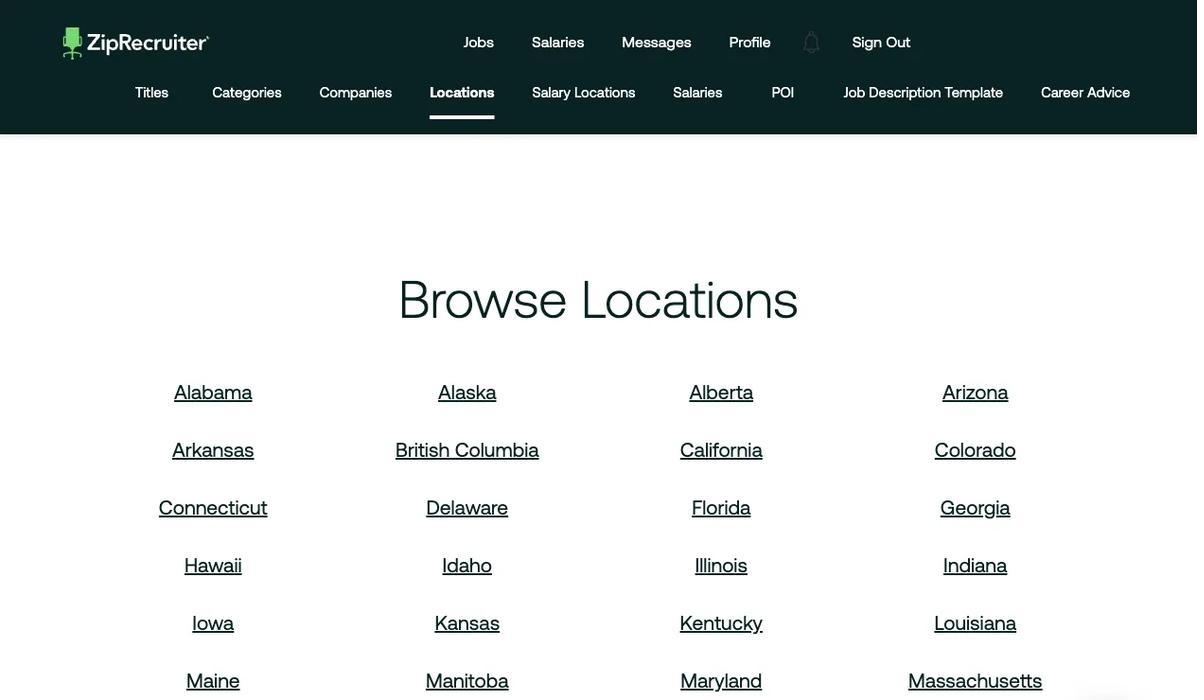 Task type: locate. For each thing, give the bounding box(es) containing it.
poi
[[772, 84, 794, 100]]

companies link
[[320, 69, 392, 119]]

manitoba
[[426, 669, 509, 692]]

salaries link down 'messages'
[[673, 69, 723, 119]]

locations
[[430, 84, 494, 100], [574, 84, 636, 100], [581, 269, 798, 328]]

georgia link
[[941, 496, 1010, 518]]

iowa link
[[192, 611, 234, 634]]

illinois link
[[695, 553, 748, 576]]

alaska
[[438, 380, 496, 403]]

profile link
[[715, 15, 785, 69]]

ziprecruiter image
[[63, 27, 210, 59]]

salary locations
[[532, 84, 636, 100]]

connecticut
[[159, 496, 267, 518]]

main element
[[48, 15, 1149, 69]]

0 horizontal spatial salaries
[[532, 33, 584, 51]]

alabama
[[174, 380, 252, 403]]

salaries
[[532, 33, 584, 51], [673, 84, 723, 100]]

arizona link
[[943, 380, 1008, 403]]

categories link
[[212, 69, 282, 119]]

career
[[1041, 84, 1084, 100]]

1 horizontal spatial salaries link
[[673, 69, 723, 119]]

kentucky
[[680, 611, 763, 634]]

maryland
[[681, 669, 762, 692]]

sign out link
[[838, 15, 925, 69]]

titles
[[135, 84, 169, 100]]

columbia
[[455, 438, 539, 461]]

sign out
[[852, 33, 911, 51]]

poi link
[[760, 69, 806, 119]]

job description template
[[844, 84, 1003, 100]]

notifications image
[[790, 20, 833, 64]]

salaries down the messages link
[[673, 84, 723, 100]]

advice
[[1087, 84, 1130, 100]]

career advice link
[[1041, 69, 1130, 119]]

salary locations link
[[532, 69, 636, 119]]

template
[[945, 84, 1003, 100]]

delaware
[[426, 496, 508, 518]]

california link
[[680, 438, 763, 461]]

arizona
[[943, 380, 1008, 403]]

out
[[886, 33, 911, 51]]

british columbia link
[[396, 438, 539, 461]]

hawaii
[[184, 553, 242, 576]]

illinois
[[695, 553, 748, 576]]

1 vertical spatial salaries
[[673, 84, 723, 100]]

salaries link
[[518, 15, 599, 69], [673, 69, 723, 119]]

1 horizontal spatial salaries
[[673, 84, 723, 100]]

massachusetts link
[[908, 669, 1043, 692]]

arkansas link
[[172, 438, 254, 461]]

job
[[844, 84, 865, 100]]

british columbia
[[396, 438, 539, 461]]

idaho link
[[442, 553, 492, 576]]

locations inside 'link'
[[574, 84, 636, 100]]

browse locations
[[399, 269, 798, 328]]

salaries inside 'link'
[[532, 33, 584, 51]]

profile
[[730, 33, 771, 51]]

salaries link up salary
[[518, 15, 599, 69]]

british
[[396, 438, 450, 461]]

louisiana
[[934, 611, 1017, 634]]

categories
[[212, 84, 282, 100]]

california
[[680, 438, 763, 461]]

titles link
[[129, 69, 175, 119]]

connecticut link
[[159, 496, 267, 518]]

colorado
[[935, 438, 1016, 461]]

0 vertical spatial salaries
[[532, 33, 584, 51]]

salaries up salary
[[532, 33, 584, 51]]



Task type: vqa. For each thing, say whether or not it's contained in the screenshot.


Task type: describe. For each thing, give the bounding box(es) containing it.
messages
[[622, 33, 692, 51]]

alabama link
[[174, 380, 252, 403]]

salaries inside tabs element
[[673, 84, 723, 100]]

jobs
[[463, 33, 494, 51]]

maryland link
[[681, 669, 762, 692]]

maine link
[[186, 669, 240, 692]]

sign
[[852, 33, 882, 51]]

messages link
[[608, 15, 706, 69]]

florida
[[692, 496, 751, 518]]

colorado link
[[935, 438, 1016, 461]]

0 horizontal spatial salaries link
[[518, 15, 599, 69]]

alaska link
[[438, 380, 496, 403]]

browse
[[399, 269, 567, 328]]

companies
[[320, 84, 392, 100]]

manitoba link
[[426, 669, 509, 692]]

locations for salary
[[574, 84, 636, 100]]

career advice
[[1041, 84, 1130, 100]]

kansas link
[[435, 611, 500, 634]]

indiana link
[[944, 553, 1007, 576]]

jobs link
[[449, 15, 508, 69]]

arkansas
[[172, 438, 254, 461]]

description
[[869, 84, 941, 100]]

salary
[[532, 84, 571, 100]]

kansas
[[435, 611, 500, 634]]

alberta
[[689, 380, 753, 403]]

hawaii link
[[184, 553, 242, 576]]

massachusetts
[[908, 669, 1043, 692]]

idaho
[[442, 553, 492, 576]]

kentucky link
[[680, 611, 763, 634]]

louisiana link
[[934, 611, 1017, 634]]

locations for browse
[[581, 269, 798, 328]]

delaware link
[[426, 496, 508, 518]]

tabs element
[[129, 69, 1149, 119]]

maine
[[186, 669, 240, 692]]

alberta link
[[689, 380, 753, 403]]

iowa
[[192, 611, 234, 634]]

florida link
[[692, 496, 751, 518]]

job description template link
[[844, 69, 1003, 119]]

georgia
[[941, 496, 1010, 518]]

indiana
[[944, 553, 1007, 576]]

locations link
[[430, 69, 494, 115]]



